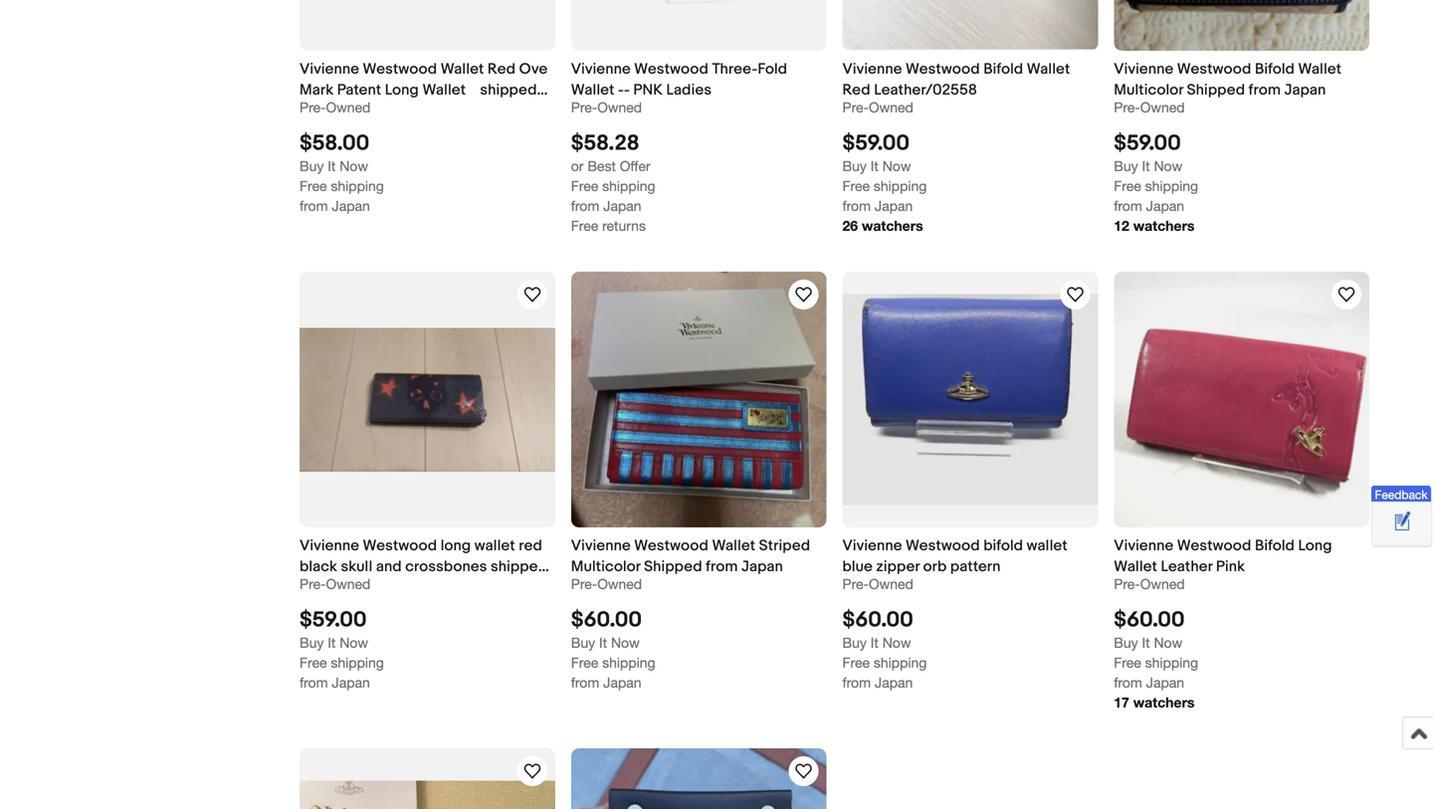 Task type: describe. For each thing, give the bounding box(es) containing it.
pre- inside vivienne westwood bifold long wallet leather pink pre-owned
[[1114, 576, 1141, 592]]

best
[[588, 158, 616, 174]]

pnk
[[634, 81, 663, 99]]

wallet for bifold
[[1027, 537, 1068, 555]]

$58.00
[[300, 131, 370, 157]]

offer
[[620, 158, 651, 174]]

shipping inside $60.00 buy it now free shipping from japan 17 watchers
[[1145, 655, 1199, 671]]

wallet inside the vivienne westwood bifold wallet red leather/02558 pre-owned
[[1027, 60, 1071, 78]]

japan inside "vivienne westwood wallet striped multicolor shipped from japan pre-owned"
[[742, 558, 783, 576]]

vivienne westwood bifold wallet multicolor shipped from japan heading
[[1114, 60, 1342, 99]]

red inside the vivienne westwood bifold wallet red leather/02558 pre-owned
[[843, 81, 871, 99]]

now inside $59.00 buy it now free shipping from japan 12 watchers
[[1154, 158, 1183, 174]]

vivienne westwood bifold wallet blue zipper orb pattern heading
[[843, 537, 1068, 576]]

long inside vivienne westwood bifold long wallet leather pink pre-owned
[[1299, 537, 1333, 555]]

vivienne westwood three-fold wallet -- pnk ladies pre-owned
[[571, 60, 788, 116]]

vivienne westwood bifold long wallet leather pink link
[[1114, 536, 1370, 576]]

leather
[[1161, 558, 1213, 576]]

wallet inside "vivienne westwood wallet striped multicolor shipped from japan pre-owned"
[[712, 537, 756, 555]]

vivienne westwood bifold long wallet leather pink pre-owned
[[1114, 537, 1333, 592]]

vivienne for vivienne westwood bifold wallet multicolor shipped from japan pre-owned
[[1114, 60, 1174, 78]]

vivienne for vivienne westwood wallet red ove mark patent long wallet　shipped from japan
[[300, 60, 359, 78]]

zipper
[[876, 558, 920, 576]]

japan inside vivienne westwood wallet red ove mark patent long wallet　shipped from japan
[[335, 102, 377, 120]]

$60.00 for blue
[[843, 607, 914, 633]]

free inside $60.00 buy it now free shipping from japan 17 watchers
[[1114, 655, 1142, 671]]

pre- inside vivienne westwood bifold wallet blue zipper orb pattern pre-owned
[[843, 576, 869, 592]]

$60.00 buy it now free shipping from japan for multicolor
[[571, 607, 656, 691]]

vivienne westwood long wallet red black skull and crossbones shipped from japan heading
[[300, 537, 549, 597]]

vivienne westwood bifold wallet red leather/02558 image
[[843, 0, 1098, 49]]

blue
[[843, 558, 873, 576]]

black
[[300, 558, 337, 576]]

now inside $60.00 buy it now free shipping from japan 17 watchers
[[1154, 635, 1183, 651]]

westwood for vivienne westwood three-fold wallet -- pnk ladies pre-owned
[[634, 60, 709, 78]]

and
[[376, 558, 402, 576]]

vivienne westwood wallet red ove mark patent long wallet　shipped from japan heading
[[300, 60, 548, 120]]

shipping inside $59.00 buy it now free shipping from japan 12 watchers
[[1145, 178, 1199, 194]]

vivienne westwood bifold wallet multicolor shipped from japan link
[[1114, 59, 1370, 99]]

1 - from the left
[[618, 81, 624, 99]]

from inside $60.00 buy it now free shipping from japan 17 watchers
[[1114, 675, 1143, 691]]

vivienne westwood three-fold wallet -- pnk ladies heading
[[571, 60, 788, 99]]

japan inside vivienne westwood long wallet red black skull and crossbones shipped from japan
[[335, 579, 377, 597]]

vivienne westwood logo wallet *no box* image
[[571, 749, 827, 809]]

wallet for long
[[475, 537, 515, 555]]

vivienne westwood long wallet red black skull and crossbones shipped from japan image
[[300, 328, 555, 472]]

wallet　shipped
[[423, 81, 537, 99]]

red inside vivienne westwood wallet red ove mark patent long wallet　shipped from japan
[[488, 60, 516, 78]]

vivienne westwood bifold wallet blue zipper orb pattern link
[[843, 536, 1098, 576]]

vivienne for vivienne westwood bifold long wallet leather pink pre-owned
[[1114, 537, 1174, 555]]

it inside $60.00 buy it now free shipping from japan 17 watchers
[[1142, 635, 1150, 651]]

from inside $59.00 buy it now free shipping from japan 12 watchers
[[1114, 198, 1143, 214]]

red
[[519, 537, 543, 555]]

vivienne westwood wallet red ove mark patent long wallet　shipped from japan
[[300, 60, 548, 120]]

westwood for vivienne westwood bifold long wallet leather pink pre-owned
[[1177, 537, 1252, 555]]

12
[[1114, 218, 1130, 234]]

bifold
[[984, 537, 1023, 555]]

wallet inside vivienne westwood three-fold wallet -- pnk ladies pre-owned
[[571, 81, 615, 99]]

pre- left "skull"
[[300, 576, 326, 592]]

owned inside vivienne westwood bifold long wallet leather pink pre-owned
[[1141, 576, 1185, 592]]

westwood for vivienne westwood bifold wallet blue zipper orb pattern pre-owned
[[906, 537, 980, 555]]

vivienne westwood bifold wallet blue zipper orb pattern image
[[843, 294, 1098, 505]]

fold
[[758, 60, 788, 78]]

it inside $59.00 buy it now free shipping from japan 12 watchers
[[1142, 158, 1150, 174]]

westwood for vivienne westwood bifold wallet red leather/02558 pre-owned
[[906, 60, 980, 78]]

wallet inside vivienne westwood wallet red ove mark patent long wallet　shipped from japan
[[441, 60, 484, 78]]

watch vivienne westwood tri fold wallet red enamel orb image
[[520, 760, 544, 784]]

$60.00 inside $60.00 buy it now free shipping from japan 17 watchers
[[1114, 607, 1185, 633]]

$59.00 buy it now free shipping from japan
[[300, 607, 384, 691]]

pre-owned for $58.00
[[300, 99, 371, 116]]

shipping inside $59.00 buy it now free shipping from japan 26 watchers
[[874, 178, 927, 194]]

buy inside $59.00 buy it now free shipping from japan 26 watchers
[[843, 158, 867, 174]]

pre- up $58.00
[[300, 99, 326, 116]]

long
[[441, 537, 471, 555]]

ladies
[[667, 81, 712, 99]]

multicolor for $59.00
[[1114, 81, 1184, 99]]

vivienne westwood bifold wallet blue zipper orb pattern pre-owned
[[843, 537, 1068, 592]]

wallet inside vivienne westwood bifold long wallet leather pink pre-owned
[[1114, 558, 1158, 576]]

from inside $58.00 buy it now free shipping from japan
[[300, 198, 328, 214]]

it inside $58.00 buy it now free shipping from japan
[[328, 158, 336, 174]]

buy inside $60.00 buy it now free shipping from japan 17 watchers
[[1114, 635, 1138, 651]]

watch vivienne westwood wallet striped multicolor shipped from japan image
[[792, 283, 816, 307]]

owned inside vivienne westwood bifold wallet multicolor shipped from japan pre-owned
[[1141, 99, 1185, 116]]

vivienne westwood three-fold wallet -- pnk ladies image
[[603, 0, 795, 51]]

vivienne for vivienne westwood bifold wallet red leather/02558 pre-owned
[[843, 60, 902, 78]]

now inside $59.00 buy it now free shipping from japan
[[340, 635, 368, 651]]

bifold for leather
[[1255, 537, 1295, 555]]

vivienne for vivienne westwood wallet striped multicolor shipped from japan pre-owned
[[571, 537, 631, 555]]

vivienne westwood wallet striped multicolor shipped from japan link
[[571, 536, 827, 576]]

watchers for shipped
[[1134, 218, 1195, 234]]

from inside vivienne westwood wallet red ove mark patent long wallet　shipped from japan
[[300, 102, 332, 120]]

$59.00 inside $59.00 buy it now free shipping from japan
[[300, 607, 367, 633]]

$60.00 buy it now free shipping from japan for blue
[[843, 607, 927, 691]]

owned inside "vivienne westwood wallet striped multicolor shipped from japan pre-owned"
[[597, 576, 642, 592]]

free inside $59.00 buy it now free shipping from japan 12 watchers
[[1114, 178, 1142, 194]]

vivienne westwood wallet red ove mark patent long wallet　shipped from japan link
[[300, 59, 555, 120]]

pre- inside the vivienne westwood bifold wallet red leather/02558 pre-owned
[[843, 99, 869, 116]]

$59.00 buy it now free shipping from japan 26 watchers
[[843, 131, 927, 234]]

from inside $59.00 buy it now free shipping from japan 26 watchers
[[843, 198, 871, 214]]

returns
[[602, 218, 646, 234]]

17
[[1114, 695, 1130, 711]]

crossbones
[[405, 558, 487, 576]]

vivienne westwood bifold wallet multicolor shipped from japan image
[[1114, 0, 1370, 51]]

striped
[[759, 537, 811, 555]]



Task type: locate. For each thing, give the bounding box(es) containing it.
vivienne westwood bifold long wallet leather pink heading
[[1114, 537, 1333, 576]]

vivienne inside "vivienne westwood wallet striped multicolor shipped from japan pre-owned"
[[571, 537, 631, 555]]

wallet right bifold on the bottom
[[1027, 537, 1068, 555]]

vivienne inside the vivienne westwood bifold wallet red leather/02558 pre-owned
[[843, 60, 902, 78]]

red
[[488, 60, 516, 78], [843, 81, 871, 99]]

1 vertical spatial shipped
[[644, 558, 702, 576]]

orb
[[924, 558, 947, 576]]

1 horizontal spatial $59.00
[[843, 131, 910, 157]]

watchers for leather/02558
[[862, 218, 923, 234]]

pre- left leather at bottom
[[1114, 576, 1141, 592]]

vivienne westwood long wallet red black skull and crossbones shipped from japan link
[[300, 536, 555, 597]]

now inside $59.00 buy it now free shipping from japan 26 watchers
[[883, 158, 911, 174]]

japan inside $59.00 buy it now free shipping from japan 12 watchers
[[1146, 198, 1185, 214]]

vivienne westwood wallet striped multicolor shipped from japan pre-owned
[[571, 537, 811, 592]]

bifold inside vivienne westwood bifold wallet multicolor shipped from japan pre-owned
[[1255, 60, 1295, 78]]

long inside vivienne westwood wallet red ove mark patent long wallet　shipped from japan
[[385, 81, 419, 99]]

1 horizontal spatial long
[[1299, 537, 1333, 555]]

wallet up wallet　shipped on the left of page
[[441, 60, 484, 78]]

westwood
[[363, 60, 437, 78], [634, 60, 709, 78], [906, 60, 980, 78], [1177, 60, 1252, 78], [363, 537, 437, 555], [634, 537, 709, 555], [906, 537, 980, 555], [1177, 537, 1252, 555]]

owned inside the vivienne westwood bifold wallet red leather/02558 pre-owned
[[869, 99, 914, 116]]

japan inside $58.28 or best offer free shipping from japan free returns
[[603, 198, 642, 214]]

westwood inside vivienne westwood three-fold wallet -- pnk ladies pre-owned
[[634, 60, 709, 78]]

shipping inside $58.00 buy it now free shipping from japan
[[331, 178, 384, 194]]

2 pre-owned from the top
[[300, 576, 371, 592]]

pre- left zipper on the bottom right of the page
[[843, 576, 869, 592]]

$59.00
[[843, 131, 910, 157], [1114, 131, 1181, 157], [300, 607, 367, 633]]

westwood inside "vivienne westwood wallet striped multicolor shipped from japan pre-owned"
[[634, 537, 709, 555]]

it inside $59.00 buy it now free shipping from japan 26 watchers
[[871, 158, 879, 174]]

japan inside $58.00 buy it now free shipping from japan
[[332, 198, 370, 214]]

0 horizontal spatial long
[[385, 81, 419, 99]]

bifold for shipped
[[1255, 60, 1295, 78]]

watchers inside $59.00 buy it now free shipping from japan 12 watchers
[[1134, 218, 1195, 234]]

patent
[[337, 81, 381, 99]]

japan inside $59.00 buy it now free shipping from japan
[[332, 675, 370, 691]]

bifold
[[984, 60, 1024, 78], [1255, 60, 1295, 78], [1255, 537, 1295, 555]]

0 horizontal spatial multicolor
[[571, 558, 641, 576]]

westwood for vivienne westwood long wallet red black skull and crossbones shipped from japan
[[363, 537, 437, 555]]

vivienne for vivienne westwood three-fold wallet -- pnk ladies pre-owned
[[571, 60, 631, 78]]

three-
[[712, 60, 758, 78]]

$60.00 buy it now free shipping from japan
[[571, 607, 656, 691], [843, 607, 927, 691]]

bifold inside the vivienne westwood bifold wallet red leather/02558 pre-owned
[[984, 60, 1024, 78]]

1 $60.00 from the left
[[571, 607, 642, 633]]

wallet inside vivienne westwood long wallet red black skull and crossbones shipped from japan
[[475, 537, 515, 555]]

westwood inside vivienne westwood bifold long wallet leather pink pre-owned
[[1177, 537, 1252, 555]]

0 vertical spatial multicolor
[[1114, 81, 1184, 99]]

vivienne westwood wallet striped multicolor shipped from japan image
[[571, 272, 827, 528]]

1 horizontal spatial red
[[843, 81, 871, 99]]

multicolor right shipped on the left bottom
[[571, 558, 641, 576]]

from inside "vivienne westwood wallet striped multicolor shipped from japan pre-owned"
[[706, 558, 738, 576]]

wallet inside vivienne westwood bifold wallet multicolor shipped from japan pre-owned
[[1299, 60, 1342, 78]]

0 horizontal spatial shipped
[[644, 558, 702, 576]]

1 vertical spatial pre-owned
[[300, 576, 371, 592]]

2 $60.00 from the left
[[843, 607, 914, 633]]

japan inside vivienne westwood bifold wallet multicolor shipped from japan pre-owned
[[1285, 81, 1326, 99]]

from inside $58.28 or best offer free shipping from japan free returns
[[571, 198, 600, 214]]

2 $60.00 buy it now free shipping from japan from the left
[[843, 607, 927, 691]]

$59.00 down black
[[300, 607, 367, 633]]

watchers
[[862, 218, 923, 234], [1134, 218, 1195, 234], [1134, 695, 1195, 711]]

pre- inside vivienne westwood bifold wallet multicolor shipped from japan pre-owned
[[1114, 99, 1141, 116]]

skull
[[341, 558, 373, 576]]

wallet up shipped on the left bottom
[[475, 537, 515, 555]]

wallet down vivienne westwood bifold wallet red leather/02558 image
[[1027, 60, 1071, 78]]

$58.28
[[571, 131, 640, 157]]

vivienne westwood bifold long wallet leather pink image
[[1114, 272, 1370, 528]]

0 horizontal spatial $59.00
[[300, 607, 367, 633]]

pre- left leather/02558
[[843, 99, 869, 116]]

1 vertical spatial long
[[1299, 537, 1333, 555]]

bifold for leather/02558
[[984, 60, 1024, 78]]

vivienne
[[300, 60, 359, 78], [571, 60, 631, 78], [843, 60, 902, 78], [1114, 60, 1174, 78], [300, 537, 359, 555], [571, 537, 631, 555], [843, 537, 902, 555], [1114, 537, 1174, 555]]

westwood inside vivienne westwood bifold wallet blue zipper orb pattern pre-owned
[[906, 537, 980, 555]]

1 horizontal spatial wallet
[[1027, 537, 1068, 555]]

vivienne westwood bifold wallet red leather/02558 link
[[843, 59, 1098, 99]]

watchers right 26
[[862, 218, 923, 234]]

multicolor for $60.00
[[571, 558, 641, 576]]

1 $60.00 buy it now free shipping from japan from the left
[[571, 607, 656, 691]]

2 horizontal spatial $59.00
[[1114, 131, 1181, 157]]

vivienne inside vivienne westwood bifold wallet multicolor shipped from japan pre-owned
[[1114, 60, 1174, 78]]

pre- up $59.00 buy it now free shipping from japan 12 watchers
[[1114, 99, 1141, 116]]

vivienne westwood three-fold wallet -- pnk ladies link
[[571, 59, 827, 99]]

shipping inside $59.00 buy it now free shipping from japan
[[331, 655, 384, 671]]

pre- inside "vivienne westwood wallet striped multicolor shipped from japan pre-owned"
[[571, 576, 598, 592]]

1 wallet from the left
[[475, 537, 515, 555]]

shipped inside vivienne westwood bifold wallet multicolor shipped from japan pre-owned
[[1187, 81, 1246, 99]]

vivienne westwood tri fold wallet red enamel orb image
[[300, 781, 555, 809]]

wallet up $58.28
[[571, 81, 615, 99]]

shipped for $60.00
[[644, 558, 702, 576]]

it
[[328, 158, 336, 174], [871, 158, 879, 174], [1142, 158, 1150, 174], [328, 635, 336, 651], [599, 635, 607, 651], [871, 635, 879, 651], [1142, 635, 1150, 651]]

shipped
[[491, 558, 548, 576]]

vivienne inside vivienne westwood bifold long wallet leather pink pre-owned
[[1114, 537, 1174, 555]]

from inside vivienne westwood bifold wallet multicolor shipped from japan pre-owned
[[1249, 81, 1281, 99]]

long
[[385, 81, 419, 99], [1299, 537, 1333, 555]]

pre- inside vivienne westwood three-fold wallet -- pnk ladies pre-owned
[[571, 99, 598, 116]]

westwood inside vivienne westwood wallet red ove mark patent long wallet　shipped from japan
[[363, 60, 437, 78]]

0 vertical spatial long
[[385, 81, 419, 99]]

feedback
[[1375, 488, 1428, 502]]

vivienne inside vivienne westwood bifold wallet blue zipper orb pattern pre-owned
[[843, 537, 902, 555]]

shipping inside $58.28 or best offer free shipping from japan free returns
[[602, 178, 656, 194]]

pre-owned left 'and'
[[300, 576, 371, 592]]

$58.00 buy it now free shipping from japan
[[300, 131, 384, 214]]

free inside $59.00 buy it now free shipping from japan
[[300, 655, 327, 671]]

vivienne inside vivienne westwood three-fold wallet -- pnk ladies pre-owned
[[571, 60, 631, 78]]

watch vivienne westwood logo wallet *no box* image
[[792, 760, 816, 784]]

vivienne westwood bifold wallet red leather/02558 pre-owned
[[843, 60, 1071, 116]]

pre-
[[300, 99, 326, 116], [571, 99, 598, 116], [843, 99, 869, 116], [1114, 99, 1141, 116], [300, 576, 326, 592], [571, 576, 598, 592], [843, 576, 869, 592], [1114, 576, 1141, 592]]

vivienne for vivienne westwood long wallet red black skull and crossbones shipped from japan
[[300, 537, 359, 555]]

leather/02558
[[874, 81, 978, 99]]

pattern
[[951, 558, 1001, 576]]

red left leather/02558
[[843, 81, 871, 99]]

0 vertical spatial pre-owned
[[300, 99, 371, 116]]

watchers inside $59.00 buy it now free shipping from japan 26 watchers
[[862, 218, 923, 234]]

from inside $59.00 buy it now free shipping from japan
[[300, 675, 328, 691]]

2 - from the left
[[624, 81, 630, 99]]

free
[[300, 178, 327, 194], [571, 178, 599, 194], [843, 178, 870, 194], [1114, 178, 1142, 194], [571, 218, 599, 234], [300, 655, 327, 671], [571, 655, 599, 671], [843, 655, 870, 671], [1114, 655, 1142, 671]]

watch vivienne westwood bifold wallet blue zipper orb pattern image
[[1063, 283, 1087, 307]]

watchers right 12
[[1134, 218, 1195, 234]]

owned
[[326, 99, 371, 116], [597, 99, 642, 116], [869, 99, 914, 116], [1141, 99, 1185, 116], [326, 576, 371, 592], [597, 576, 642, 592], [869, 576, 914, 592], [1141, 576, 1185, 592]]

vivienne westwood bifold wallet red leather/02558 heading
[[843, 60, 1071, 99]]

shipped for $59.00
[[1187, 81, 1246, 99]]

pre-owned up $58.00
[[300, 99, 371, 116]]

1 horizontal spatial shipped
[[1187, 81, 1246, 99]]

$59.00 inside $59.00 buy it now free shipping from japan 12 watchers
[[1114, 131, 1181, 157]]

it inside $59.00 buy it now free shipping from japan
[[328, 635, 336, 651]]

$58.28 or best offer free shipping from japan free returns
[[571, 131, 656, 234]]

or
[[571, 158, 584, 174]]

0 horizontal spatial wallet
[[475, 537, 515, 555]]

multicolor inside vivienne westwood bifold wallet multicolor shipped from japan pre-owned
[[1114, 81, 1184, 99]]

multicolor up $59.00 buy it now free shipping from japan 12 watchers
[[1114, 81, 1184, 99]]

1 vertical spatial red
[[843, 81, 871, 99]]

vivienne westwood long wallet red black skull and crossbones shipped from japan
[[300, 537, 548, 597]]

westwood for vivienne westwood bifold wallet multicolor shipped from japan pre-owned
[[1177, 60, 1252, 78]]

$59.00 for red
[[843, 131, 910, 157]]

wallet left leather at bottom
[[1114, 558, 1158, 576]]

japan inside $60.00 buy it now free shipping from japan 17 watchers
[[1146, 675, 1185, 691]]

red up wallet　shipped on the left of page
[[488, 60, 516, 78]]

wallet
[[475, 537, 515, 555], [1027, 537, 1068, 555]]

0 horizontal spatial $60.00 buy it now free shipping from japan
[[571, 607, 656, 691]]

$60.00 for multicolor
[[571, 607, 642, 633]]

0 vertical spatial red
[[488, 60, 516, 78]]

1 horizontal spatial $60.00
[[843, 607, 914, 633]]

3 $60.00 from the left
[[1114, 607, 1185, 633]]

shipped inside "vivienne westwood wallet striped multicolor shipped from japan pre-owned"
[[644, 558, 702, 576]]

pre-owned
[[300, 99, 371, 116], [300, 576, 371, 592]]

multicolor inside "vivienne westwood wallet striped multicolor shipped from japan pre-owned"
[[571, 558, 641, 576]]

pre- up $58.28
[[571, 99, 598, 116]]

westwood inside vivienne westwood long wallet red black skull and crossbones shipped from japan
[[363, 537, 437, 555]]

1 pre-owned from the top
[[300, 99, 371, 116]]

wallet down vivienne westwood bifold wallet multicolor shipped from japan image
[[1299, 60, 1342, 78]]

2 horizontal spatial $60.00
[[1114, 607, 1185, 633]]

buy inside $59.00 buy it now free shipping from japan 12 watchers
[[1114, 158, 1138, 174]]

2 wallet from the left
[[1027, 537, 1068, 555]]

multicolor
[[1114, 81, 1184, 99], [571, 558, 641, 576]]

26
[[843, 218, 858, 234]]

$60.00 buy it now free shipping from japan 17 watchers
[[1114, 607, 1199, 711]]

1 horizontal spatial multicolor
[[1114, 81, 1184, 99]]

vivienne inside vivienne westwood wallet red ove mark patent long wallet　shipped from japan
[[300, 60, 359, 78]]

watch vivienne westwood bifold long wallet leather pink image
[[1335, 283, 1359, 307]]

free inside $58.00 buy it now free shipping from japan
[[300, 178, 327, 194]]

pre-owned for $59.00
[[300, 576, 371, 592]]

free inside $59.00 buy it now free shipping from japan 26 watchers
[[843, 178, 870, 194]]

shipping
[[331, 178, 384, 194], [602, 178, 656, 194], [874, 178, 927, 194], [1145, 178, 1199, 194], [331, 655, 384, 671], [602, 655, 656, 671], [874, 655, 927, 671], [1145, 655, 1199, 671]]

from
[[1249, 81, 1281, 99], [300, 102, 332, 120], [300, 198, 328, 214], [571, 198, 600, 214], [843, 198, 871, 214], [1114, 198, 1143, 214], [706, 558, 738, 576], [300, 579, 332, 597], [300, 675, 328, 691], [571, 675, 600, 691], [843, 675, 871, 691], [1114, 675, 1143, 691]]

mark
[[300, 81, 334, 99]]

1 horizontal spatial $60.00 buy it now free shipping from japan
[[843, 607, 927, 691]]

watchers right "17"
[[1134, 695, 1195, 711]]

-
[[618, 81, 624, 99], [624, 81, 630, 99]]

watchers inside $60.00 buy it now free shipping from japan 17 watchers
[[1134, 695, 1195, 711]]

owned inside vivienne westwood bifold wallet blue zipper orb pattern pre-owned
[[869, 576, 914, 592]]

buy
[[300, 158, 324, 174], [843, 158, 867, 174], [1114, 158, 1138, 174], [300, 635, 324, 651], [571, 635, 595, 651], [843, 635, 867, 651], [1114, 635, 1138, 651]]

$59.00 up 12
[[1114, 131, 1181, 157]]

0 vertical spatial shipped
[[1187, 81, 1246, 99]]

bifold inside vivienne westwood bifold long wallet leather pink pre-owned
[[1255, 537, 1295, 555]]

buy inside $59.00 buy it now free shipping from japan
[[300, 635, 324, 651]]

$59.00 for multicolor
[[1114, 131, 1181, 157]]

buy inside $58.00 buy it now free shipping from japan
[[300, 158, 324, 174]]

watch vivienne westwood long wallet red black skull and crossbones shipped from japan image
[[520, 283, 544, 307]]

0 horizontal spatial $60.00
[[571, 607, 642, 633]]

$59.00 buy it now free shipping from japan 12 watchers
[[1114, 131, 1199, 234]]

$59.00 down leather/02558
[[843, 131, 910, 157]]

vivienne westwood wallet striped multicolor shipped from japan heading
[[571, 537, 811, 576]]

from inside vivienne westwood long wallet red black skull and crossbones shipped from japan
[[300, 579, 332, 597]]

0 horizontal spatial red
[[488, 60, 516, 78]]

japan inside $59.00 buy it now free shipping from japan 26 watchers
[[875, 198, 913, 214]]

pink
[[1216, 558, 1245, 576]]

now inside $58.00 buy it now free shipping from japan
[[340, 158, 368, 174]]

vivienne inside vivienne westwood long wallet red black skull and crossbones shipped from japan
[[300, 537, 359, 555]]

ove
[[519, 60, 548, 78]]

pre- right shipped on the left bottom
[[571, 576, 598, 592]]

wallet inside vivienne westwood bifold wallet blue zipper orb pattern pre-owned
[[1027, 537, 1068, 555]]

vivienne westwood wallet red ove mark patent long wallet　shipped from japan image
[[300, 0, 555, 22]]

1 vertical spatial multicolor
[[571, 558, 641, 576]]

westwood inside the vivienne westwood bifold wallet red leather/02558 pre-owned
[[906, 60, 980, 78]]

owned inside vivienne westwood three-fold wallet -- pnk ladies pre-owned
[[597, 99, 642, 116]]

westwood for vivienne westwood wallet red ove mark patent long wallet　shipped from japan
[[363, 60, 437, 78]]

now
[[340, 158, 368, 174], [883, 158, 911, 174], [1154, 158, 1183, 174], [340, 635, 368, 651], [611, 635, 640, 651], [883, 635, 911, 651], [1154, 635, 1183, 651]]

$59.00 inside $59.00 buy it now free shipping from japan 26 watchers
[[843, 131, 910, 157]]

shipped
[[1187, 81, 1246, 99], [644, 558, 702, 576]]

$60.00
[[571, 607, 642, 633], [843, 607, 914, 633], [1114, 607, 1185, 633]]

vivienne for vivienne westwood bifold wallet blue zipper orb pattern pre-owned
[[843, 537, 902, 555]]

wallet
[[441, 60, 484, 78], [1027, 60, 1071, 78], [1299, 60, 1342, 78], [571, 81, 615, 99], [712, 537, 756, 555], [1114, 558, 1158, 576]]

westwood for vivienne westwood wallet striped multicolor shipped from japan pre-owned
[[634, 537, 709, 555]]

japan
[[1285, 81, 1326, 99], [335, 102, 377, 120], [332, 198, 370, 214], [603, 198, 642, 214], [875, 198, 913, 214], [1146, 198, 1185, 214], [742, 558, 783, 576], [335, 579, 377, 597], [332, 675, 370, 691], [603, 675, 642, 691], [875, 675, 913, 691], [1146, 675, 1185, 691]]

vivienne westwood bifold wallet multicolor shipped from japan pre-owned
[[1114, 60, 1342, 116]]

wallet left striped
[[712, 537, 756, 555]]

westwood inside vivienne westwood bifold wallet multicolor shipped from japan pre-owned
[[1177, 60, 1252, 78]]

watchers for leather
[[1134, 695, 1195, 711]]



Task type: vqa. For each thing, say whether or not it's contained in the screenshot.
PVS-5 Night Vision Goggles Modified With Articulated Bridge
no



